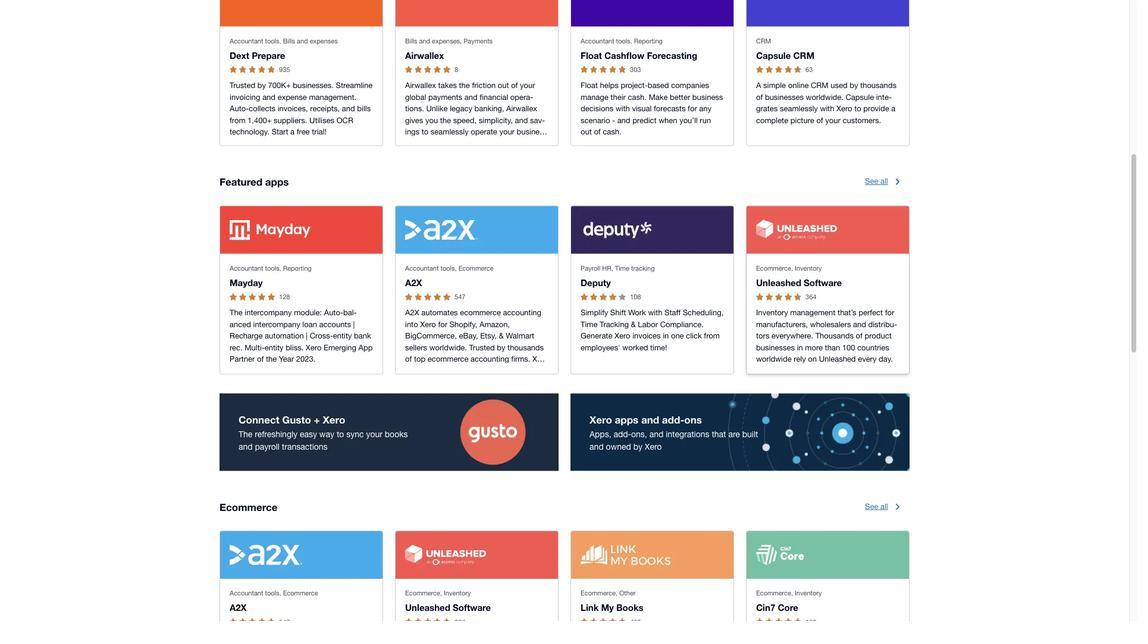 Task type: vqa. For each thing, say whether or not it's contained in the screenshot.


Task type: describe. For each thing, give the bounding box(es) containing it.
0 horizontal spatial unleashed software link
[[405, 603, 491, 613]]

by inside a2x automates ecommerce accounting into xero for shopify, amazon, bigcommerce, ebay, etsy, & walmart sellers worldwide. trusted by thousands of top ecommerce accounting firms. xero staff pick!
[[497, 343, 506, 352]]

that's
[[838, 308, 857, 317]]

thousands inside the a simple online crm used by thousands of businesses worldwide. capsule inte grates seamlessly with xero to provide a complete picture of your customers.
[[861, 81, 897, 90]]

technology.
[[230, 127, 270, 136]]

0 horizontal spatial |
[[306, 331, 308, 341]]

integrations
[[666, 430, 710, 439]]

accountant for anced
[[230, 264, 263, 272]]

time!
[[651, 343, 668, 352]]

scheduling,
[[683, 308, 724, 317]]

see all link for ecommerce
[[866, 498, 910, 517]]

0 vertical spatial a2x link
[[405, 278, 422, 288]]

manage
[[461, 139, 489, 148]]

banking,
[[475, 104, 504, 113]]

tions.
[[405, 92, 534, 113]]

a2x automates ecommerce accounting into xero for shopify, amazon, bigcommerce, ebay, etsy, & walmart sellers worldwide. trusted by thousands of top ecommerce accounting firms. xero staff pick!
[[405, 308, 549, 375]]

100
[[843, 343, 856, 352]]

the inside connect gusto + xero the refreshingly easy way to sync your books and payroll transactions
[[239, 430, 253, 439]]

visual
[[633, 104, 652, 113]]

unleashed software logo image for the left unleashed software link
[[405, 545, 486, 566]]

one inside airwallex takes the friction out of your global payments and financial opera tions. unlike legacy banking, airwallex gives you the speed, simplicity, and sav ings to seamlessly operate your business across borders. manage collections, on line payments, fx, transfers, and spend management in one place.
[[461, 162, 474, 171]]

and inside connect gusto + xero the refreshingly easy way to sync your books and payroll transactions
[[239, 442, 253, 452]]

0 vertical spatial ecommerce
[[460, 308, 501, 317]]

see for ecommerce
[[866, 502, 879, 511]]

gives
[[405, 115, 423, 125]]

thousands inside a2x automates ecommerce accounting into xero for shopify, amazon, bigcommerce, ebay, etsy, & walmart sellers worldwide. trusted by thousands of top ecommerce accounting firms. xero staff pick!
[[508, 343, 544, 352]]

when
[[659, 115, 678, 125]]

and inside bills and expenses, payments airwallex
[[419, 37, 430, 45]]

shopify,
[[450, 320, 478, 329]]

payments
[[464, 37, 493, 45]]

tracking
[[600, 320, 629, 329]]

one inside simplify shift work with staff scheduling, time tracking & labor compliance. generate xero invoices in one click from employees' worked time!
[[671, 331, 684, 341]]

trusted inside trusted by 700k+ businesses. streamline invoicing and expense management. auto-collects invoices, receipts, and bills from 1,400+ suppliers. utilises ocr technology. start a free trial!
[[230, 81, 255, 90]]

1 vertical spatial airwallex
[[405, 81, 436, 90]]

1 vertical spatial ecommerce
[[428, 355, 469, 364]]

project-
[[621, 81, 648, 90]]

1 horizontal spatial unleashed
[[757, 278, 802, 288]]

1,400+
[[248, 115, 272, 125]]

ons
[[685, 414, 702, 426]]

with inside simplify shift work with staff scheduling, time tracking & labor compliance. generate xero invoices in one click from employees' worked time!
[[649, 308, 663, 317]]

and up the collects
[[263, 92, 276, 101]]

simplify shift work with staff scheduling, time tracking & labor compliance. generate xero invoices in one click from employees' worked time!
[[581, 308, 724, 352]]

collects
[[249, 104, 276, 113]]

see all for ecommerce
[[866, 502, 889, 511]]

helps
[[600, 81, 619, 90]]

speed,
[[453, 115, 477, 125]]

are
[[729, 430, 741, 439]]

ecommerce, for link my books
[[581, 590, 618, 597]]

float inside float helps project-based companies manage their cash. make better business decisions with visual forecasts for any scenario - and predict when you'll run out of cash.
[[581, 81, 598, 90]]

1 vertical spatial a2x link
[[230, 603, 247, 613]]

easy
[[300, 430, 317, 439]]

rely
[[794, 355, 807, 364]]

pick!
[[424, 366, 441, 375]]

worldwide
[[757, 355, 792, 364]]

your up opera
[[520, 81, 536, 90]]

and up ons,
[[642, 414, 660, 426]]

0 vertical spatial add-
[[663, 414, 685, 426]]

payments
[[429, 92, 463, 101]]

inventory inside ecommerce, inventory cin7 core
[[795, 590, 822, 597]]

multi-
[[245, 343, 265, 352]]

connect gusto + xero the refreshingly easy way to sync your books and payroll transactions
[[239, 414, 408, 452]]

my
[[602, 603, 614, 613]]

1 vertical spatial ecommerce
[[220, 501, 278, 513]]

and down apps,
[[590, 442, 604, 452]]

with inside float helps project-based companies manage their cash. make better business decisions with visual forecasts for any scenario - and predict when you'll run out of cash.
[[616, 104, 630, 113]]

2 vertical spatial a2x
[[230, 603, 247, 613]]

and left sav
[[515, 115, 528, 125]]

unleashed software logo image for the top unleashed software link
[[757, 220, 838, 240]]

tors
[[757, 320, 898, 341]]

ecommerce, for cin7 core
[[757, 590, 794, 597]]

in inside airwallex takes the friction out of your global payments and financial opera tions. unlike legacy banking, airwallex gives you the speed, simplicity, and sav ings to seamlessly operate your business across borders. manage collections, on line payments, fx, transfers, and spend management in one place.
[[453, 162, 459, 171]]

opera
[[511, 92, 534, 101]]

for inside float helps project-based companies manage their cash. make better business decisions with visual forecasts for any scenario - and predict when you'll run out of cash.
[[688, 104, 698, 113]]

inventory inside inventory management that's perfect for manufacturers, wholesalers and distribu tors everywhere. thousands of product businesses in more than 100 countries worldwide rely on unleashed every day.
[[757, 308, 789, 317]]

1 vertical spatial intercompany
[[253, 320, 300, 329]]

of inside float helps project-based companies manage their cash. make better business decisions with visual forecasts for any scenario - and predict when you'll run out of cash.
[[594, 127, 601, 136]]

line
[[405, 139, 545, 160]]

connect
[[239, 414, 280, 426]]

0 vertical spatial ecommerce, inventory unleashed software
[[757, 264, 843, 288]]

0 vertical spatial intercompany
[[245, 308, 292, 317]]

1 horizontal spatial the
[[440, 115, 451, 125]]

airwallex inside bills and expenses, payments airwallex
[[405, 50, 444, 61]]

of right the picture
[[817, 115, 824, 125]]

and inside float helps project-based companies manage their cash. make better business decisions with visual forecasts for any scenario - and predict when you'll run out of cash.
[[618, 115, 631, 125]]

for inside a2x automates ecommerce accounting into xero for shopify, amazon, bigcommerce, ebay, etsy, & walmart sellers worldwide. trusted by thousands of top ecommerce accounting firms. xero staff pick!
[[438, 320, 448, 329]]

0 vertical spatial |
[[353, 320, 355, 329]]

inte
[[877, 92, 892, 101]]

out inside float helps project-based companies manage their cash. make better business decisions with visual forecasts for any scenario - and predict when you'll run out of cash.
[[581, 127, 592, 136]]

legacy
[[450, 104, 473, 113]]

and inside accountant tools, bills and expenses dext prepare
[[297, 37, 308, 45]]

0 horizontal spatial accountant tools, ecommerce a2x
[[230, 590, 318, 613]]

businesses inside inventory management that's perfect for manufacturers, wholesalers and distribu tors everywhere. thousands of product businesses in more than 100 countries worldwide rely on unleashed every day.
[[757, 343, 795, 352]]

xero up bigcommerce,
[[420, 320, 436, 329]]

0 vertical spatial crm
[[757, 37, 772, 45]]

seamlessly inside the a simple online crm used by thousands of businesses worldwide. capsule inte grates seamlessly with xero to provide a complete picture of your customers.
[[780, 104, 818, 113]]

core
[[778, 603, 799, 613]]

business inside float helps project-based companies manage their cash. make better business decisions with visual forecasts for any scenario - and predict when you'll run out of cash.
[[693, 92, 724, 101]]

accountant for xero
[[405, 264, 439, 272]]

bills inside bills and expenses, payments airwallex
[[405, 37, 418, 45]]

0 vertical spatial ecommerce
[[459, 264, 494, 272]]

float helps project-based companies manage their cash. make better business decisions with visual forecasts for any scenario - and predict when you'll run out of cash.
[[581, 81, 724, 136]]

product
[[865, 331, 892, 341]]

0 vertical spatial accountant tools, ecommerce a2x
[[405, 264, 494, 288]]

xero inside the a simple online crm used by thousands of businesses worldwide. capsule inte grates seamlessly with xero to provide a complete picture of your customers.
[[837, 104, 853, 113]]

financial
[[480, 92, 509, 101]]

accountant for invoicing
[[230, 37, 263, 45]]

1 vertical spatial accounting
[[471, 355, 509, 364]]

friction
[[472, 81, 496, 90]]

see all for featured apps
[[866, 177, 889, 186]]

1 vertical spatial crm
[[794, 50, 815, 61]]

to inside the a simple online crm used by thousands of businesses worldwide. capsule inte grates seamlessly with xero to provide a complete picture of your customers.
[[855, 104, 862, 113]]

0 vertical spatial unleashed software link
[[757, 278, 843, 288]]

fx,
[[458, 150, 469, 160]]

anced
[[230, 308, 357, 329]]

xero apps and add-ons apps, add-ons, and integrations that are built and owned by xero
[[590, 414, 759, 452]]

airwallex takes the friction out of your global payments and financial opera tions. unlike legacy banking, airwallex gives you the speed, simplicity, and sav ings to seamlessly operate your business across borders. manage collections, on line payments, fx, transfers, and spend management in one place.
[[405, 81, 548, 171]]

labor
[[638, 320, 658, 329]]

xero up apps,
[[590, 414, 612, 426]]

unlike
[[427, 104, 448, 113]]

1 horizontal spatial cash.
[[628, 92, 647, 101]]

wholesalers
[[811, 320, 852, 329]]

staff inside a2x automates ecommerce accounting into xero for shopify, amazon, bigcommerce, ebay, etsy, & walmart sellers worldwide. trusted by thousands of top ecommerce accounting firms. xero staff pick!
[[405, 366, 422, 375]]

refreshingly
[[255, 430, 298, 439]]

and up legacy
[[465, 92, 478, 101]]

1 horizontal spatial ecommerce
[[283, 590, 318, 597]]

a inside trusted by 700k+ businesses. streamline invoicing and expense management. auto-collects invoices, receipts, and bills from 1,400+ suppliers. utilises ocr technology. start a free trial!
[[291, 127, 295, 136]]

way
[[320, 430, 335, 439]]

0 horizontal spatial cash.
[[603, 127, 622, 136]]

rec.
[[230, 343, 243, 352]]

1 vertical spatial add-
[[614, 430, 632, 439]]

global
[[405, 92, 426, 101]]

from inside trusted by 700k+ businesses. streamline invoicing and expense management. auto-collects invoices, receipts, and bills from 1,400+ suppliers. utilises ocr technology. start a free trial!
[[230, 115, 246, 125]]

mayday link
[[230, 278, 263, 288]]

manage
[[581, 92, 609, 101]]

all for ecommerce
[[881, 502, 889, 511]]

accounts
[[319, 320, 351, 329]]

distribu
[[869, 320, 898, 329]]

2 horizontal spatial the
[[459, 81, 470, 90]]

time inside payroll hr, time tracking deputy
[[615, 264, 630, 272]]

built
[[743, 430, 759, 439]]

online
[[789, 81, 809, 90]]

and down collections,
[[506, 150, 519, 160]]

transactions
[[282, 442, 328, 452]]

1 horizontal spatial entity
[[333, 331, 352, 341]]

ocr
[[337, 115, 354, 125]]

trusted inside a2x automates ecommerce accounting into xero for shopify, amazon, bigcommerce, ebay, etsy, & walmart sellers worldwide. trusted by thousands of top ecommerce accounting firms. xero staff pick!
[[469, 343, 495, 352]]

run
[[700, 115, 712, 125]]

on inside airwallex takes the friction out of your global payments and financial opera tions. unlike legacy banking, airwallex gives you the speed, simplicity, and sav ings to seamlessly operate your business across borders. manage collections, on line payments, fx, transfers, and spend management in one place.
[[533, 139, 545, 148]]

recharge
[[230, 331, 263, 341]]

your inside the a simple online crm used by thousands of businesses worldwide. capsule inte grates seamlessly with xero to provide a complete picture of your customers.
[[826, 115, 841, 125]]

cin7 core app logo image
[[757, 545, 805, 565]]

generate
[[581, 331, 613, 341]]

a2x inside a2x automates ecommerce accounting into xero for shopify, amazon, bigcommerce, ebay, etsy, & walmart sellers worldwide. trusted by thousands of top ecommerce accounting firms. xero staff pick!
[[405, 308, 419, 317]]

transfers,
[[471, 150, 504, 160]]

automation
[[265, 331, 304, 341]]

suppliers.
[[274, 115, 307, 125]]

management inside inventory management that's perfect for manufacturers, wholesalers and distribu tors everywhere. thousands of product businesses in more than 100 countries worldwide rely on unleashed every day.
[[791, 308, 836, 317]]

bliss.
[[286, 343, 304, 352]]

payments,
[[419, 150, 456, 160]]

airwallex link
[[405, 50, 444, 61]]

perfect
[[859, 308, 884, 317]]

by inside the xero apps and add-ons apps, add-ons, and integrations that are built and owned by xero
[[634, 442, 643, 452]]

apps,
[[590, 430, 612, 439]]

apps for xero
[[615, 414, 639, 426]]

reporting for anced
[[283, 264, 312, 272]]

dext
[[230, 50, 249, 61]]

2 vertical spatial airwallex
[[507, 104, 538, 113]]

than
[[826, 343, 841, 352]]

sync
[[347, 430, 364, 439]]

0 vertical spatial accounting
[[503, 308, 542, 317]]

to inside airwallex takes the friction out of your global payments and financial opera tions. unlike legacy banking, airwallex gives you the speed, simplicity, and sav ings to seamlessly operate your business across borders. manage collections, on line payments, fx, transfers, and spend management in one place.
[[422, 127, 429, 136]]

108
[[631, 293, 641, 301]]

etsy,
[[481, 331, 497, 341]]

& inside simplify shift work with staff scheduling, time tracking & labor compliance. generate xero invoices in one click from employees' worked time!
[[631, 320, 636, 329]]

time inside simplify shift work with staff scheduling, time tracking & labor compliance. generate xero invoices in one click from employees' worked time!
[[581, 320, 598, 329]]

on inside inventory management that's perfect for manufacturers, wholesalers and distribu tors everywhere. thousands of product businesses in more than 100 countries worldwide rely on unleashed every day.
[[809, 355, 817, 364]]

to inside connect gusto + xero the refreshingly easy way to sync your books and payroll transactions
[[337, 430, 344, 439]]

1 vertical spatial entity
[[265, 343, 284, 352]]

bills and expenses, payments airwallex
[[405, 37, 493, 61]]

auto- inside trusted by 700k+ businesses. streamline invoicing and expense management. auto-collects invoices, receipts, and bills from 1,400+ suppliers. utilises ocr technology. start a free trial!
[[230, 104, 249, 113]]

collections,
[[492, 139, 531, 148]]



Task type: locate. For each thing, give the bounding box(es) containing it.
crm up 63
[[794, 50, 815, 61]]

tools, inside accountant tools, reporting mayday
[[265, 264, 281, 272]]

business inside airwallex takes the friction out of your global payments and financial opera tions. unlike legacy banking, airwallex gives you the speed, simplicity, and sav ings to seamlessly operate your business across borders. manage collections, on line payments, fx, transfers, and spend management in one place.
[[517, 127, 548, 136]]

1 horizontal spatial a2x link
[[405, 278, 422, 288]]

cin7 core link
[[757, 603, 799, 613]]

0 vertical spatial staff
[[665, 308, 681, 317]]

0 horizontal spatial unleashed
[[405, 603, 451, 613]]

auto- down the 'invoicing'
[[230, 104, 249, 113]]

crm inside the a simple online crm used by thousands of businesses worldwide. capsule inte grates seamlessly with xero to provide a complete picture of your customers.
[[811, 81, 829, 90]]

emerging
[[324, 343, 357, 352]]

and left the payroll
[[239, 442, 253, 452]]

accountant for manage
[[581, 37, 615, 45]]

predict
[[633, 115, 657, 125]]

0 horizontal spatial one
[[461, 162, 474, 171]]

your
[[520, 81, 536, 90], [826, 115, 841, 125], [500, 127, 515, 136], [366, 430, 383, 439]]

from
[[230, 115, 246, 125], [704, 331, 720, 341]]

of down multi-
[[257, 355, 264, 364]]

1 vertical spatial unleashed
[[820, 355, 856, 364]]

amazon,
[[480, 320, 510, 329]]

0 horizontal spatial ecommerce, inventory unleashed software
[[405, 590, 491, 613]]

thousands
[[816, 331, 854, 341]]

0 vertical spatial seamlessly
[[780, 104, 818, 113]]

1 vertical spatial &
[[499, 331, 504, 341]]

with
[[616, 104, 630, 113], [821, 104, 835, 113], [649, 308, 663, 317]]

1 horizontal spatial to
[[422, 127, 429, 136]]

apps up ons,
[[615, 414, 639, 426]]

business
[[693, 92, 724, 101], [517, 127, 548, 136]]

ecommerce, inside ecommerce, inventory cin7 core
[[757, 590, 794, 597]]

to
[[855, 104, 862, 113], [422, 127, 429, 136], [337, 430, 344, 439]]

entity down "automation"
[[265, 343, 284, 352]]

bills up airwallex link at the left top of page
[[405, 37, 418, 45]]

1 vertical spatial from
[[704, 331, 720, 341]]

better
[[670, 92, 691, 101]]

a2x link
[[405, 278, 422, 288], [230, 603, 247, 613]]

and up airwallex link at the left top of page
[[419, 37, 430, 45]]

featured apps
[[220, 176, 289, 188]]

1 vertical spatial reporting
[[283, 264, 312, 272]]

ecommerce, inside ecommerce, other link my books
[[581, 590, 618, 597]]

bills up prepare
[[283, 37, 295, 45]]

float up manage
[[581, 81, 598, 90]]

reporting inside accountant tools, reporting float cashflow forecasting
[[634, 37, 663, 45]]

0 vertical spatial apps
[[265, 176, 289, 188]]

ecommerce up amazon,
[[460, 308, 501, 317]]

tools, inside accountant tools, reporting float cashflow forecasting
[[616, 37, 633, 45]]

0 horizontal spatial seamlessly
[[431, 127, 469, 136]]

business down sav
[[517, 127, 548, 136]]

streamline
[[336, 81, 373, 90]]

1 vertical spatial unleashed software link
[[405, 603, 491, 613]]

the right you
[[440, 115, 451, 125]]

float left cashflow
[[581, 50, 602, 61]]

featured
[[220, 176, 263, 188]]

0 vertical spatial see all link
[[866, 172, 910, 191]]

of up countries
[[856, 331, 863, 341]]

bills
[[357, 104, 371, 113]]

cash.
[[628, 92, 647, 101], [603, 127, 622, 136]]

and up ocr
[[342, 104, 355, 113]]

1 vertical spatial a2x
[[405, 308, 419, 317]]

ecommerce up pick!
[[428, 355, 469, 364]]

1 see all link from the top
[[866, 172, 910, 191]]

everywhere.
[[772, 331, 814, 341]]

capsule inside the a simple online crm used by thousands of businesses worldwide. capsule inte grates seamlessly with xero to provide a complete picture of your customers.
[[846, 92, 875, 101]]

a inside the a simple online crm used by thousands of businesses worldwide. capsule inte grates seamlessly with xero to provide a complete picture of your customers.
[[892, 104, 896, 113]]

of inside airwallex takes the friction out of your global payments and financial opera tions. unlike legacy banking, airwallex gives you the speed, simplicity, and sav ings to seamlessly operate your business across borders. manage collections, on line payments, fx, transfers, and spend management in one place.
[[511, 81, 518, 90]]

a
[[757, 81, 762, 90]]

1 horizontal spatial software
[[804, 278, 843, 288]]

businesses inside the a simple online crm used by thousands of businesses worldwide. capsule inte grates seamlessly with xero to provide a complete picture of your customers.
[[766, 92, 804, 101]]

capsule up provide
[[846, 92, 875, 101]]

accountant inside accountant tools, bills and expenses dext prepare
[[230, 37, 263, 45]]

xero down the tracking
[[615, 331, 631, 341]]

auto- inside the intercompany module: auto-bal anced intercompany loan accounts | recharge automation | cross-entity bank rec. multi-entity bliss.  xero emerging app partner of the year 2023.
[[324, 308, 344, 317]]

hr,
[[603, 264, 614, 272]]

apps for featured
[[265, 176, 289, 188]]

1 horizontal spatial from
[[704, 331, 720, 341]]

0 vertical spatial in
[[453, 162, 459, 171]]

year
[[279, 355, 294, 364]]

0 vertical spatial trusted
[[230, 81, 255, 90]]

deputy
[[581, 278, 611, 288]]

accounting down the etsy,
[[471, 355, 509, 364]]

0 horizontal spatial management
[[405, 162, 451, 171]]

management
[[405, 162, 451, 171], [791, 308, 836, 317]]

top
[[414, 355, 426, 364]]

547
[[455, 293, 466, 301]]

2 see all from the top
[[866, 502, 889, 511]]

0 vertical spatial one
[[461, 162, 474, 171]]

you'll
[[680, 115, 698, 125]]

software
[[804, 278, 843, 288], [453, 603, 491, 613]]

0 horizontal spatial from
[[230, 115, 246, 125]]

1 vertical spatial management
[[791, 308, 836, 317]]

inventory
[[795, 264, 822, 272], [757, 308, 789, 317], [444, 590, 471, 597], [795, 590, 822, 597]]

receipts,
[[310, 104, 340, 113]]

capsule inside crm capsule crm
[[757, 50, 791, 61]]

other
[[620, 590, 636, 597]]

by left 700k+
[[258, 81, 266, 90]]

airwallex down opera
[[507, 104, 538, 113]]

2 horizontal spatial unleashed
[[820, 355, 856, 364]]

accountant inside accountant tools, reporting mayday
[[230, 264, 263, 272]]

2 horizontal spatial ecommerce
[[459, 264, 494, 272]]

your up collections,
[[500, 127, 515, 136]]

reporting inside accountant tools, reporting mayday
[[283, 264, 312, 272]]

see for featured apps
[[866, 177, 879, 186]]

|
[[353, 320, 355, 329], [306, 331, 308, 341]]

0 vertical spatial time
[[615, 264, 630, 272]]

add-
[[663, 414, 685, 426], [614, 430, 632, 439]]

management down 364
[[791, 308, 836, 317]]

auto- up accounts
[[324, 308, 344, 317]]

staff up compliance.
[[665, 308, 681, 317]]

picture
[[791, 115, 815, 125]]

a2x logo image
[[405, 220, 478, 240], [230, 545, 302, 565]]

1 horizontal spatial staff
[[665, 308, 681, 317]]

1 vertical spatial trusted
[[469, 343, 495, 352]]

of left top
[[405, 355, 412, 364]]

0 horizontal spatial trusted
[[230, 81, 255, 90]]

a2x logo image for the topmost a2x link
[[405, 220, 478, 240]]

bank
[[354, 331, 371, 341]]

1 vertical spatial seamlessly
[[431, 127, 469, 136]]

1 vertical spatial all
[[881, 502, 889, 511]]

out down scenario
[[581, 127, 592, 136]]

1 see all from the top
[[866, 177, 889, 186]]

2 vertical spatial in
[[798, 343, 804, 352]]

entity
[[333, 331, 352, 341], [265, 343, 284, 352]]

0 vertical spatial a
[[892, 104, 896, 113]]

businesses up worldwide
[[757, 343, 795, 352]]

staff down top
[[405, 366, 422, 375]]

for down "automates"
[[438, 320, 448, 329]]

ings
[[405, 115, 545, 136]]

1 vertical spatial see
[[866, 502, 879, 511]]

all for featured apps
[[881, 177, 889, 186]]

capsule
[[757, 50, 791, 61], [846, 92, 875, 101]]

any
[[700, 104, 712, 113]]

0 vertical spatial worldwide.
[[806, 92, 844, 101]]

0 vertical spatial software
[[804, 278, 843, 288]]

1 vertical spatial capsule
[[846, 92, 875, 101]]

0 horizontal spatial to
[[337, 430, 344, 439]]

0 vertical spatial a2x
[[405, 278, 422, 288]]

cash. down -
[[603, 127, 622, 136]]

1 horizontal spatial worldwide.
[[806, 92, 844, 101]]

bills inside accountant tools, bills and expenses dext prepare
[[283, 37, 295, 45]]

worldwide. down bigcommerce,
[[430, 343, 467, 352]]

mayday app logo image
[[230, 220, 311, 240]]

0 horizontal spatial thousands
[[508, 343, 544, 352]]

with up labor
[[649, 308, 663, 317]]

xero up "way"
[[323, 414, 345, 426]]

with inside the a simple online crm used by thousands of businesses worldwide. capsule inte grates seamlessly with xero to provide a complete picture of your customers.
[[821, 104, 835, 113]]

364
[[806, 293, 817, 301]]

out up financial
[[498, 81, 509, 90]]

2 all from the top
[[881, 502, 889, 511]]

unleashed software logo image
[[757, 220, 838, 240], [405, 545, 486, 566]]

expenses
[[310, 37, 338, 45]]

capsule up simple
[[757, 50, 791, 61]]

0 vertical spatial the
[[459, 81, 470, 90]]

thousands up inte
[[861, 81, 897, 90]]

xero right the firms.
[[533, 355, 549, 364]]

time down simplify
[[581, 320, 598, 329]]

of inside a2x automates ecommerce accounting into xero for shopify, amazon, bigcommerce, ebay, etsy, & walmart sellers worldwide. trusted by thousands of top ecommerce accounting firms. xero staff pick!
[[405, 355, 412, 364]]

one down fx,
[[461, 162, 474, 171]]

accounting up walmart
[[503, 308, 542, 317]]

0 horizontal spatial apps
[[265, 176, 289, 188]]

seamlessly inside airwallex takes the friction out of your global payments and financial opera tions. unlike legacy banking, airwallex gives you the speed, simplicity, and sav ings to seamlessly operate your business across borders. manage collections, on line payments, fx, transfers, and spend management in one place.
[[431, 127, 469, 136]]

1 vertical spatial businesses
[[757, 343, 795, 352]]

thousands
[[861, 81, 897, 90], [508, 343, 544, 352]]

tools, inside accountant tools, bills and expenses dext prepare
[[265, 37, 281, 45]]

2 horizontal spatial with
[[821, 104, 835, 113]]

2 float from the top
[[581, 81, 598, 90]]

trusted by 700k+ businesses. streamline invoicing and expense management. auto-collects invoices, receipts, and bills from 1,400+ suppliers. utilises ocr technology. start a free trial!
[[230, 81, 373, 136]]

0 horizontal spatial a
[[291, 127, 295, 136]]

worldwide. inside a2x automates ecommerce accounting into xero for shopify, amazon, bigcommerce, ebay, etsy, & walmart sellers worldwide. trusted by thousands of top ecommerce accounting firms. xero staff pick!
[[430, 343, 467, 352]]

seamlessly up the picture
[[780, 104, 818, 113]]

1 vertical spatial float
[[581, 81, 598, 90]]

2 bills from the left
[[405, 37, 418, 45]]

time right 'hr,' at top
[[615, 264, 630, 272]]

0 vertical spatial management
[[405, 162, 451, 171]]

by inside the a simple online crm used by thousands of businesses worldwide. capsule inte grates seamlessly with xero to provide a complete picture of your customers.
[[850, 81, 859, 90]]

tools, for anced
[[265, 264, 281, 272]]

by inside trusted by 700k+ businesses. streamline invoicing and expense management. auto-collects invoices, receipts, and bills from 1,400+ suppliers. utilises ocr technology. start a free trial!
[[258, 81, 266, 90]]

link my books app logo image
[[581, 545, 671, 565]]

bal
[[343, 308, 357, 317]]

capsule crm link
[[757, 50, 815, 61]]

1 horizontal spatial a
[[892, 104, 896, 113]]

tools, for manage
[[616, 37, 633, 45]]

a2x logo image for the bottom a2x link
[[230, 545, 302, 565]]

payroll
[[581, 264, 601, 272]]

to right "way"
[[337, 430, 344, 439]]

1 horizontal spatial a2x logo image
[[405, 220, 478, 240]]

0 vertical spatial from
[[230, 115, 246, 125]]

by down amazon,
[[497, 343, 506, 352]]

provide
[[864, 104, 890, 113]]

to down you
[[422, 127, 429, 136]]

add- up integrations
[[663, 414, 685, 426]]

with down the "used"
[[821, 104, 835, 113]]

payroll hr, time tracking deputy
[[581, 264, 655, 288]]

0 vertical spatial airwallex
[[405, 50, 444, 61]]

management inside airwallex takes the friction out of your global payments and financial opera tions. unlike legacy banking, airwallex gives you the speed, simplicity, and sav ings to seamlessly operate your business across borders. manage collections, on line payments, fx, transfers, and spend management in one place.
[[405, 162, 451, 171]]

0 horizontal spatial ecommerce
[[220, 501, 278, 513]]

cash. down project-
[[628, 92, 647, 101]]

worldwide. inside the a simple online crm used by thousands of businesses worldwide. capsule inte grates seamlessly with xero to provide a complete picture of your customers.
[[806, 92, 844, 101]]

cin7
[[757, 603, 776, 613]]

from up technology. at the top left of the page
[[230, 115, 246, 125]]

tools,
[[265, 37, 281, 45], [616, 37, 633, 45], [265, 264, 281, 272], [441, 264, 457, 272], [265, 590, 281, 597]]

staff
[[665, 308, 681, 317], [405, 366, 422, 375]]

intercompany up "automation"
[[253, 320, 300, 329]]

the inside the intercompany module: auto-bal anced intercompany loan accounts | recharge automation | cross-entity bank rec. multi-entity bliss.  xero emerging app partner of the year 2023.
[[266, 355, 277, 364]]

trial!
[[312, 127, 327, 136]]

apps right featured
[[265, 176, 289, 188]]

0 vertical spatial see all
[[866, 177, 889, 186]]

xero down cross-
[[306, 343, 322, 352]]

one down compliance.
[[671, 331, 684, 341]]

tools, for invoicing
[[265, 37, 281, 45]]

1 vertical spatial ecommerce, inventory unleashed software
[[405, 590, 491, 613]]

0 vertical spatial the
[[230, 308, 243, 317]]

add- up owned
[[614, 430, 632, 439]]

1 horizontal spatial for
[[688, 104, 698, 113]]

1 all from the top
[[881, 177, 889, 186]]

1 vertical spatial a2x logo image
[[230, 545, 302, 565]]

of inside inventory management that's perfect for manufacturers, wholesalers and distribu tors everywhere. thousands of product businesses in more than 100 countries worldwide rely on unleashed every day.
[[856, 331, 863, 341]]

in up 'time!'
[[663, 331, 669, 341]]

| down bal
[[353, 320, 355, 329]]

deputy logo image
[[581, 220, 655, 240]]

and right -
[[618, 115, 631, 125]]

0 vertical spatial businesses
[[766, 92, 804, 101]]

float
[[581, 50, 602, 61], [581, 81, 598, 90]]

your right 'sync' at the bottom
[[366, 430, 383, 439]]

spend
[[521, 150, 542, 160]]

utilises
[[310, 115, 335, 125]]

tools, for xero
[[441, 264, 457, 272]]

seamlessly up borders.
[[431, 127, 469, 136]]

accounting
[[503, 308, 542, 317], [471, 355, 509, 364]]

management down payments,
[[405, 162, 451, 171]]

your inside connect gusto + xero the refreshingly easy way to sync your books and payroll transactions
[[366, 430, 383, 439]]

in inside simplify shift work with staff scheduling, time tracking & labor compliance. generate xero invoices in one click from employees' worked time!
[[663, 331, 669, 341]]

1 float from the top
[[581, 50, 602, 61]]

accountant inside accountant tools, reporting float cashflow forecasting
[[581, 37, 615, 45]]

the inside the intercompany module: auto-bal anced intercompany loan accounts | recharge automation | cross-entity bank rec. multi-entity bliss.  xero emerging app partner of the year 2023.
[[230, 308, 243, 317]]

2 see from the top
[[866, 502, 879, 511]]

worldwide. down the "used"
[[806, 92, 844, 101]]

of down scenario
[[594, 127, 601, 136]]

0 horizontal spatial unleashed software logo image
[[405, 545, 486, 566]]

0 horizontal spatial software
[[453, 603, 491, 613]]

0 horizontal spatial &
[[499, 331, 504, 341]]

0 vertical spatial for
[[688, 104, 698, 113]]

| down loan
[[306, 331, 308, 341]]

click
[[687, 331, 702, 341]]

see all link for featured apps
[[866, 172, 910, 191]]

xero inside the intercompany module: auto-bal anced intercompany loan accounts | recharge automation | cross-entity bank rec. multi-entity bliss.  xero emerging app partner of the year 2023.
[[306, 343, 322, 352]]

by right the "used"
[[850, 81, 859, 90]]

ecommerce, for unleashed software
[[405, 590, 442, 597]]

2 vertical spatial crm
[[811, 81, 829, 90]]

in up 'rely'
[[798, 343, 804, 352]]

& down the work
[[631, 320, 636, 329]]

and left expenses
[[297, 37, 308, 45]]

in inside inventory management that's perfect for manufacturers, wholesalers and distribu tors everywhere. thousands of product businesses in more than 100 countries worldwide rely on unleashed every day.
[[798, 343, 804, 352]]

1 vertical spatial see all
[[866, 502, 889, 511]]

simplicity,
[[479, 115, 513, 125]]

crm up capsule crm link
[[757, 37, 772, 45]]

and inside inventory management that's perfect for manufacturers, wholesalers and distribu tors everywhere. thousands of product businesses in more than 100 countries worldwide rely on unleashed every day.
[[854, 320, 867, 329]]

from inside simplify shift work with staff scheduling, time tracking & labor compliance. generate xero invoices in one click from employees' worked time!
[[704, 331, 720, 341]]

used
[[831, 81, 848, 90]]

1 horizontal spatial seamlessly
[[780, 104, 818, 113]]

customers.
[[843, 115, 882, 125]]

a left the free
[[291, 127, 295, 136]]

0 horizontal spatial a2x logo image
[[230, 545, 302, 565]]

1 horizontal spatial |
[[353, 320, 355, 329]]

0 vertical spatial unleashed software logo image
[[757, 220, 838, 240]]

accountant tools, reporting float cashflow forecasting
[[581, 37, 698, 61]]

1 vertical spatial to
[[422, 127, 429, 136]]

-
[[613, 115, 616, 125]]

and down perfect
[[854, 320, 867, 329]]

and right ons,
[[650, 430, 664, 439]]

the
[[459, 81, 470, 90], [440, 115, 451, 125], [266, 355, 277, 364]]

crm up grates
[[811, 81, 829, 90]]

the down connect
[[239, 430, 253, 439]]

2 vertical spatial the
[[266, 355, 277, 364]]

0 horizontal spatial out
[[498, 81, 509, 90]]

ecommerce, inventory unleashed software
[[757, 264, 843, 288], [405, 590, 491, 613]]

1 horizontal spatial with
[[649, 308, 663, 317]]

& inside a2x automates ecommerce accounting into xero for shopify, amazon, bigcommerce, ebay, etsy, & walmart sellers worldwide. trusted by thousands of top ecommerce accounting firms. xero staff pick!
[[499, 331, 504, 341]]

expenses,
[[432, 37, 462, 45]]

reporting
[[634, 37, 663, 45], [283, 264, 312, 272]]

0 horizontal spatial capsule
[[757, 50, 791, 61]]

invoices,
[[278, 104, 308, 113]]

xero down ons,
[[645, 442, 662, 452]]

1 vertical spatial time
[[581, 320, 598, 329]]

airwallex up "global"
[[405, 81, 436, 90]]

& right the etsy,
[[499, 331, 504, 341]]

for up distribu
[[886, 308, 895, 317]]

with down their
[[616, 104, 630, 113]]

float inside accountant tools, reporting float cashflow forecasting
[[581, 50, 602, 61]]

1 horizontal spatial unleashed software logo image
[[757, 220, 838, 240]]

for up you'll
[[688, 104, 698, 113]]

1 see from the top
[[866, 177, 879, 186]]

reporting for manage
[[634, 37, 663, 45]]

the left year
[[266, 355, 277, 364]]

entity up emerging
[[333, 331, 352, 341]]

of down 'a'
[[757, 92, 763, 101]]

out inside airwallex takes the friction out of your global payments and financial opera tions. unlike legacy banking, airwallex gives you the speed, simplicity, and sav ings to seamlessly operate your business across borders. manage collections, on line payments, fx, transfers, and spend management in one place.
[[498, 81, 509, 90]]

ecommerce
[[459, 264, 494, 272], [220, 501, 278, 513], [283, 590, 318, 597]]

that
[[712, 430, 727, 439]]

2 see all link from the top
[[866, 498, 910, 517]]

1 bills from the left
[[283, 37, 295, 45]]

1 horizontal spatial add-
[[663, 414, 685, 426]]

companies
[[672, 81, 710, 90]]

1 horizontal spatial unleashed software link
[[757, 278, 843, 288]]

xero inside connect gusto + xero the refreshingly easy way to sync your books and payroll transactions
[[323, 414, 345, 426]]

your down grates
[[826, 115, 841, 125]]

apps inside the xero apps and add-ons apps, add-ons, and integrations that are built and owned by xero
[[615, 414, 639, 426]]

unleashed inside inventory management that's perfect for manufacturers, wholesalers and distribu tors everywhere. thousands of product businesses in more than 100 countries worldwide rely on unleashed every day.
[[820, 355, 856, 364]]

their
[[611, 92, 626, 101]]

for inside inventory management that's perfect for manufacturers, wholesalers and distribu tors everywhere. thousands of product businesses in more than 100 countries worldwide rely on unleashed every day.
[[886, 308, 895, 317]]

of inside the intercompany module: auto-bal anced intercompany loan accounts | recharge automation | cross-entity bank rec. multi-entity bliss.  xero emerging app partner of the year 2023.
[[257, 355, 264, 364]]

1 vertical spatial out
[[581, 127, 592, 136]]

xero
[[837, 104, 853, 113], [420, 320, 436, 329], [615, 331, 631, 341], [306, 343, 322, 352], [533, 355, 549, 364], [323, 414, 345, 426], [590, 414, 612, 426], [645, 442, 662, 452]]

the right takes
[[459, 81, 470, 90]]

dext prepare link
[[230, 50, 285, 61]]

crm
[[757, 37, 772, 45], [794, 50, 815, 61], [811, 81, 829, 90]]

the up recharge
[[230, 308, 243, 317]]

0 vertical spatial entity
[[333, 331, 352, 341]]

0 horizontal spatial add-
[[614, 430, 632, 439]]

0 horizontal spatial reporting
[[283, 264, 312, 272]]

simplify
[[581, 308, 609, 317]]

thousands up the firms.
[[508, 343, 544, 352]]

1 vertical spatial accountant tools, ecommerce a2x
[[230, 590, 318, 613]]

business up any
[[693, 92, 724, 101]]

staff inside simplify shift work with staff scheduling, time tracking & labor compliance. generate xero invoices in one click from employees' worked time!
[[665, 308, 681, 317]]

businesses down simple
[[766, 92, 804, 101]]

reporting up the 128 on the top left of page
[[283, 264, 312, 272]]

xero inside simplify shift work with staff scheduling, time tracking & labor compliance. generate xero invoices in one click from employees' worked time!
[[615, 331, 631, 341]]

1 horizontal spatial apps
[[615, 414, 639, 426]]

to up the customers.
[[855, 104, 862, 113]]

into
[[405, 320, 418, 329]]



